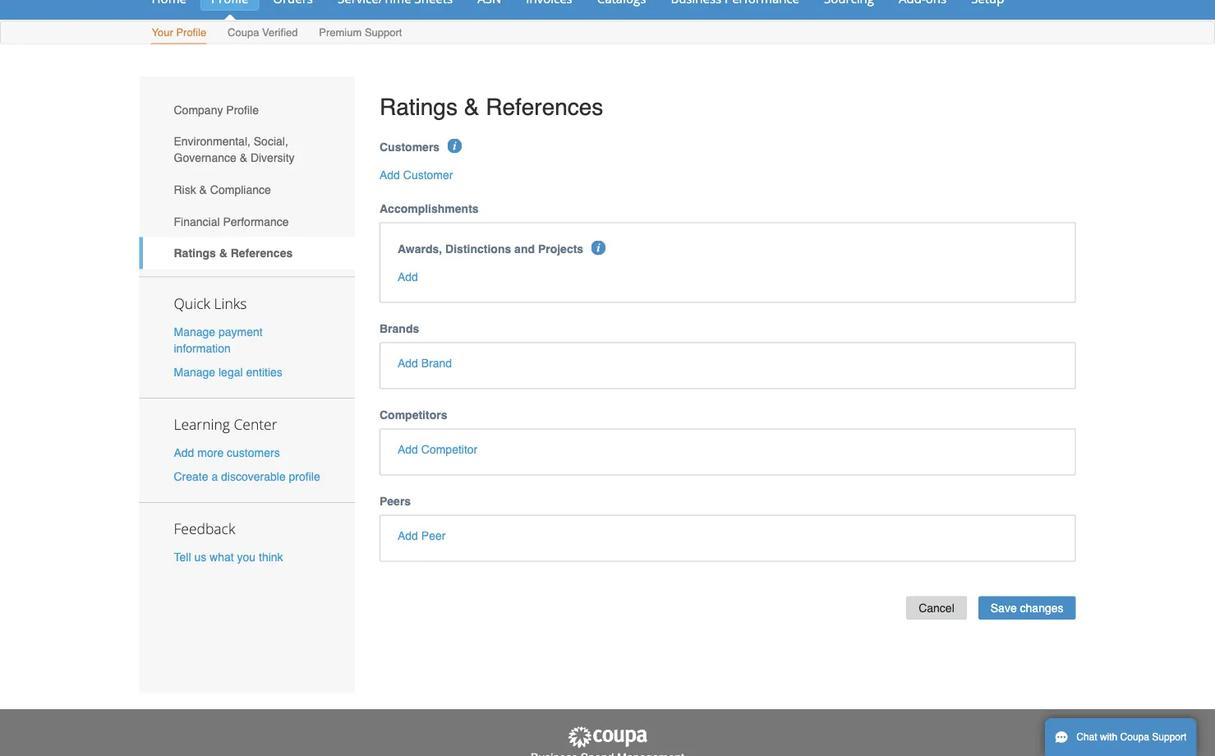 Task type: vqa. For each thing, say whether or not it's contained in the screenshot.
the left Support
yes



Task type: locate. For each thing, give the bounding box(es) containing it.
support right premium
[[365, 27, 402, 39]]

add
[[380, 169, 400, 182], [398, 271, 418, 284], [398, 357, 418, 370], [398, 443, 418, 456], [174, 447, 194, 460], [398, 529, 418, 543]]

add down competitors at the left
[[398, 443, 418, 456]]

1 horizontal spatial profile
[[226, 103, 259, 117]]

1 vertical spatial references
[[231, 247, 293, 260]]

quick links
[[174, 294, 247, 313]]

coupa left verified
[[228, 27, 259, 39]]

add up create
[[174, 447, 194, 460]]

add peer button
[[398, 528, 446, 544]]

what
[[210, 551, 234, 565]]

profile
[[176, 27, 207, 39], [226, 103, 259, 117]]

add for add competitor
[[398, 443, 418, 456]]

learning
[[174, 415, 230, 434]]

add brand button
[[398, 355, 452, 372]]

chat with coupa support button
[[1046, 718, 1197, 756]]

coupa supplier portal image
[[567, 726, 649, 750]]

learning center
[[174, 415, 277, 434]]

1 horizontal spatial ratings
[[380, 95, 458, 121]]

ratings & references up additional information image
[[380, 95, 604, 121]]

1 vertical spatial ratings & references
[[174, 247, 293, 260]]

1 vertical spatial manage
[[174, 366, 215, 379]]

1 horizontal spatial references
[[486, 95, 604, 121]]

0 horizontal spatial ratings
[[174, 247, 216, 260]]

peer
[[422, 529, 446, 543]]

ratings & references link
[[139, 238, 355, 269]]

1 manage from the top
[[174, 326, 215, 339]]

manage inside manage payment information
[[174, 326, 215, 339]]

support
[[365, 27, 402, 39], [1153, 732, 1187, 743]]

environmental, social, governance & diversity
[[174, 135, 295, 165]]

with
[[1101, 732, 1118, 743]]

projects
[[538, 243, 584, 256]]

1 horizontal spatial ratings & references
[[380, 95, 604, 121]]

coupa
[[228, 27, 259, 39], [1121, 732, 1150, 743]]

&
[[464, 95, 480, 121], [240, 152, 247, 165], [199, 183, 207, 197], [219, 247, 228, 260]]

accomplishments
[[380, 202, 479, 215]]

references
[[486, 95, 604, 121], [231, 247, 293, 260]]

discoverable
[[221, 471, 286, 484]]

payment
[[219, 326, 263, 339]]

profile for your profile
[[176, 27, 207, 39]]

chat with coupa support
[[1077, 732, 1187, 743]]

0 vertical spatial support
[[365, 27, 402, 39]]

quick
[[174, 294, 210, 313]]

add for add
[[398, 271, 418, 284]]

0 horizontal spatial profile
[[176, 27, 207, 39]]

ratings
[[380, 95, 458, 121], [174, 247, 216, 260]]

entities
[[246, 366, 283, 379]]

manage legal entities
[[174, 366, 283, 379]]

add left brand
[[398, 357, 418, 370]]

1 horizontal spatial support
[[1153, 732, 1187, 743]]

0 vertical spatial manage
[[174, 326, 215, 339]]

add down awards,
[[398, 271, 418, 284]]

1 horizontal spatial coupa
[[1121, 732, 1150, 743]]

add for add customer
[[380, 169, 400, 182]]

additional information image
[[448, 139, 462, 154]]

0 vertical spatial profile
[[176, 27, 207, 39]]

save changes
[[991, 602, 1064, 615]]

performance
[[223, 215, 289, 228]]

coupa right with
[[1121, 732, 1150, 743]]

ratings & references down "financial performance"
[[174, 247, 293, 260]]

add for add more customers
[[174, 447, 194, 460]]

add down customers
[[380, 169, 400, 182]]

ratings up customers
[[380, 95, 458, 121]]

information
[[174, 342, 231, 355]]

0 horizontal spatial coupa
[[228, 27, 259, 39]]

0 horizontal spatial support
[[365, 27, 402, 39]]

profile for company profile
[[226, 103, 259, 117]]

add competitor
[[398, 443, 478, 456]]

2 manage from the top
[[174, 366, 215, 379]]

manage down information
[[174, 366, 215, 379]]

profile right your on the top of the page
[[176, 27, 207, 39]]

links
[[214, 294, 247, 313]]

verified
[[262, 27, 298, 39]]

add for add peer
[[398, 529, 418, 543]]

add inside button
[[398, 443, 418, 456]]

awards, distinctions and projects
[[398, 243, 584, 256]]

diversity
[[251, 152, 295, 165]]

financial
[[174, 215, 220, 228]]

profile up environmental, social, governance & diversity link at the left top of page
[[226, 103, 259, 117]]

0 vertical spatial references
[[486, 95, 604, 121]]

manage payment information link
[[174, 326, 263, 355]]

coupa verified link
[[227, 23, 299, 44]]

support right with
[[1153, 732, 1187, 743]]

risk & compliance link
[[139, 174, 355, 206]]

company profile
[[174, 103, 259, 117]]

a
[[212, 471, 218, 484]]

add left peer
[[398, 529, 418, 543]]

0 vertical spatial ratings
[[380, 95, 458, 121]]

1 vertical spatial coupa
[[1121, 732, 1150, 743]]

changes
[[1021, 602, 1064, 615]]

competitor
[[422, 443, 478, 456]]

create a discoverable profile
[[174, 471, 320, 484]]

0 vertical spatial ratings & references
[[380, 95, 604, 121]]

1 vertical spatial profile
[[226, 103, 259, 117]]

manage
[[174, 326, 215, 339], [174, 366, 215, 379]]

1 vertical spatial support
[[1153, 732, 1187, 743]]

customers
[[380, 141, 440, 154]]

risk & compliance
[[174, 183, 271, 197]]

ratings & references
[[380, 95, 604, 121], [174, 247, 293, 260]]

customer
[[403, 169, 453, 182]]

manage legal entities link
[[174, 366, 283, 379]]

add more customers link
[[174, 447, 280, 460]]

us
[[194, 551, 206, 565]]

manage payment information
[[174, 326, 263, 355]]

distinctions
[[446, 243, 512, 256]]

awards,
[[398, 243, 442, 256]]

ratings down financial
[[174, 247, 216, 260]]

manage up information
[[174, 326, 215, 339]]

your
[[152, 27, 173, 39]]



Task type: describe. For each thing, give the bounding box(es) containing it.
competitors
[[380, 409, 448, 422]]

risk
[[174, 183, 196, 197]]

0 vertical spatial coupa
[[228, 27, 259, 39]]

add button
[[398, 269, 418, 285]]

legal
[[219, 366, 243, 379]]

additional information image
[[591, 241, 606, 256]]

think
[[259, 551, 283, 565]]

financial performance
[[174, 215, 289, 228]]

you
[[237, 551, 256, 565]]

0 horizontal spatial references
[[231, 247, 293, 260]]

profile
[[289, 471, 320, 484]]

center
[[234, 415, 277, 434]]

cancel link
[[907, 597, 967, 620]]

financial performance link
[[139, 206, 355, 238]]

governance
[[174, 152, 237, 165]]

premium support
[[319, 27, 402, 39]]

environmental, social, governance & diversity link
[[139, 126, 355, 174]]

save
[[991, 602, 1017, 615]]

brand
[[422, 357, 452, 370]]

your profile link
[[151, 23, 207, 44]]

manage for manage legal entities
[[174, 366, 215, 379]]

brands
[[380, 322, 419, 335]]

cancel
[[919, 602, 955, 615]]

tell us what you think
[[174, 551, 283, 565]]

premium support link
[[318, 23, 403, 44]]

and
[[515, 243, 535, 256]]

add brand
[[398, 357, 452, 370]]

0 horizontal spatial ratings & references
[[174, 247, 293, 260]]

coupa verified
[[228, 27, 298, 39]]

create
[[174, 471, 208, 484]]

chat
[[1077, 732, 1098, 743]]

add competitor button
[[398, 442, 478, 458]]

add customer button
[[380, 167, 453, 183]]

add more customers
[[174, 447, 280, 460]]

1 vertical spatial ratings
[[174, 247, 216, 260]]

add peer
[[398, 529, 446, 543]]

add customer
[[380, 169, 453, 182]]

tell
[[174, 551, 191, 565]]

create a discoverable profile link
[[174, 471, 320, 484]]

& inside environmental, social, governance & diversity
[[240, 152, 247, 165]]

compliance
[[210, 183, 271, 197]]

feedback
[[174, 520, 235, 539]]

save changes button
[[979, 597, 1076, 620]]

your profile
[[152, 27, 207, 39]]

more
[[198, 447, 224, 460]]

premium
[[319, 27, 362, 39]]

support inside button
[[1153, 732, 1187, 743]]

company profile link
[[139, 94, 355, 126]]

add for add brand
[[398, 357, 418, 370]]

customers
[[227, 447, 280, 460]]

environmental,
[[174, 135, 251, 148]]

company
[[174, 103, 223, 117]]

manage for manage payment information
[[174, 326, 215, 339]]

social,
[[254, 135, 288, 148]]

peers
[[380, 495, 411, 508]]

tell us what you think button
[[174, 550, 283, 566]]

coupa inside button
[[1121, 732, 1150, 743]]



